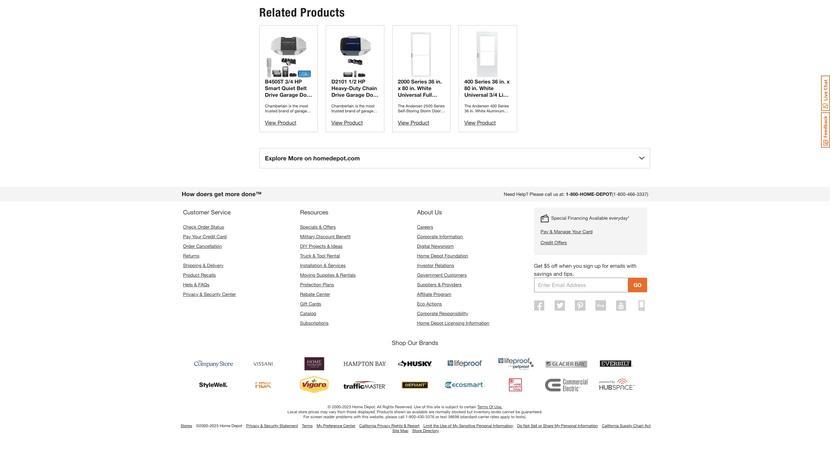 Task type: locate. For each thing, give the bounding box(es) containing it.
0 vertical spatial chain
[[362, 85, 377, 91]]

opener inside b4505t 3/4 hp smart quiet belt drive garage door opener
[[265, 98, 284, 104]]

california down website,
[[359, 423, 376, 428]]

specials & offers link
[[300, 224, 336, 230]]

1 horizontal spatial center
[[316, 291, 330, 297]]

security for center
[[204, 291, 221, 297]]

2 garage from the left
[[346, 91, 365, 98]]

hp for belt
[[295, 78, 302, 85]]

garage inside d2101 1/2 hp heavy-duty chain drive garage door opener
[[346, 91, 365, 98]]

hp inside b4505t 3/4 hp smart quiet belt drive garage door opener
[[295, 78, 302, 85]]

opener down smart
[[265, 98, 284, 104]]

1 horizontal spatial card
[[583, 229, 593, 234]]

hp for chain
[[358, 78, 366, 85]]

0 horizontal spatial my
[[317, 423, 322, 428]]

hubspace smart home image
[[595, 376, 638, 394]]

card down status
[[217, 234, 227, 239]]

depot for licensing
[[431, 320, 444, 326]]

& up supplies
[[324, 263, 327, 268]]

1 horizontal spatial personal
[[561, 423, 577, 428]]

sign
[[583, 263, 593, 269]]

suppliers
[[417, 282, 437, 287]]

1 vertical spatial 2023
[[210, 423, 219, 428]]

view product for d2101 1/2 hp heavy-duty chain drive garage door opener image
[[332, 119, 363, 126]]

1 door from the left
[[300, 91, 312, 98]]

800- inside the © 2000-2023 home depot. all rights reserved. use of this site is subject to certain terms of use. local store prices may vary from those displayed. products shown as available are normally stocked but inventory levels cannot be guaranteed. for screen reader problems with this website, please call 1-800-430-3376 or text 38698 (standard carrier rates apply to texts).
[[409, 414, 417, 419]]

0 horizontal spatial terms
[[302, 423, 313, 428]]

normally
[[435, 409, 451, 414]]

1 view product link from the left
[[265, 119, 296, 126]]

credit
[[203, 234, 215, 239], [541, 240, 553, 245]]

1 corporate from the top
[[417, 234, 438, 239]]

drive inside b4505t 3/4 hp smart quiet belt drive garage door opener
[[265, 91, 278, 98]]

home down eco
[[417, 320, 430, 326]]

credit up cancellation
[[203, 234, 215, 239]]

to left be
[[511, 414, 515, 419]]

corporate responsibility link
[[417, 311, 468, 316]]

view product link for 400 series 36 in. x 80 in. white universal 3/4 light retractable aluminum storm door with nickel hardware "image"
[[465, 119, 496, 126]]

limit
[[424, 423, 432, 428]]

privacy & security center
[[183, 291, 236, 297]]

Enter Email Address text field
[[534, 278, 628, 292]]

door
[[300, 91, 312, 98], [366, 91, 379, 98]]

garage down quiet
[[280, 91, 298, 98]]

your down "financing"
[[572, 229, 581, 234]]

specials
[[300, 224, 318, 230]]

1 horizontal spatial or
[[539, 423, 542, 428]]

hdx image
[[243, 376, 285, 394]]

products inside the © 2000-2023 home depot. all rights reserved. use of this site is subject to certain terms of use. local store prices may vary from those displayed. products shown as available are normally stocked but inventory levels cannot be guaranteed. for screen reader problems with this website, please call 1-800-430-3376 or text 38698 (standard carrier rates apply to texts).
[[377, 409, 393, 414]]

military discount benefit
[[300, 234, 351, 239]]

1 personal from the left
[[476, 423, 492, 428]]

1 vertical spatial order
[[183, 243, 195, 249]]

truck & tool rental
[[300, 253, 340, 259]]

door inside b4505t 3/4 hp smart quiet belt drive garage door opener
[[300, 91, 312, 98]]

california supply chain act
[[602, 423, 651, 428]]

homedepot.com
[[313, 154, 360, 162]]

responsibility
[[439, 311, 468, 316]]

0 vertical spatial 2023
[[342, 404, 351, 409]]

& down government customers
[[438, 282, 441, 287]]

& for help & faqs
[[194, 282, 197, 287]]

terms down "for"
[[302, 423, 313, 428]]

4 view product from the left
[[465, 119, 496, 126]]

0 vertical spatial with
[[627, 263, 637, 269]]

800- right depot
[[618, 191, 627, 197]]

drive down heavy-
[[332, 91, 345, 98]]

1 vertical spatial security
[[264, 423, 279, 428]]

door for belt
[[300, 91, 312, 98]]

0 vertical spatial use
[[414, 404, 421, 409]]

plans
[[323, 282, 334, 287]]

suppliers & providers link
[[417, 282, 462, 287]]

1 vertical spatial use
[[440, 423, 447, 428]]

2023 right 'stores'
[[210, 423, 219, 428]]

eco actions
[[417, 301, 442, 307]]

d2101 1/2 hp heavy-duty chain drive garage door opener link
[[332, 31, 379, 104]]

duty
[[349, 85, 361, 91]]

lifeproof with petproof technology carpet image
[[495, 355, 537, 373]]

1 horizontal spatial 2023
[[342, 404, 351, 409]]

view product
[[265, 119, 296, 126], [398, 119, 429, 126], [332, 119, 363, 126], [465, 119, 496, 126]]

california for california supply chain act
[[602, 423, 619, 428]]

those
[[347, 409, 357, 414]]

call inside the © 2000-2023 home depot. all rights reserved. use of this site is subject to certain terms of use. local store prices may vary from those displayed. products shown as available are normally stocked but inventory levels cannot be guaranteed. for screen reader problems with this website, please call 1-800-430-3376 or text 38698 (standard carrier rates apply to texts).
[[398, 414, 404, 419]]

0 horizontal spatial or
[[436, 414, 439, 419]]

services
[[328, 263, 346, 268]]

apply
[[500, 414, 510, 419]]

recalls
[[201, 272, 216, 278]]

2 personal from the left
[[561, 423, 577, 428]]

actions
[[426, 301, 442, 307]]

home down the digital in the bottom right of the page
[[417, 253, 430, 259]]

home depot licensing information
[[417, 320, 489, 326]]

gift
[[300, 301, 308, 307]]

use
[[414, 404, 421, 409], [440, 423, 447, 428]]

defiant image
[[394, 376, 436, 394]]

4 view product link from the left
[[465, 119, 496, 126]]

terms of use. link
[[477, 404, 503, 409]]

corporate
[[417, 234, 438, 239], [417, 311, 438, 316]]

center down the problems
[[344, 423, 355, 428]]

catalog
[[300, 311, 316, 316]]

1 vertical spatial products
[[377, 409, 393, 414]]

0 horizontal spatial hp
[[295, 78, 302, 85]]

rights right all
[[383, 404, 394, 409]]

door inside d2101 1/2 hp heavy-duty chain drive garage door opener
[[366, 91, 379, 98]]

3 my from the left
[[555, 423, 560, 428]]

0 vertical spatial 1-
[[566, 191, 571, 197]]

0 vertical spatial or
[[436, 414, 439, 419]]

0 horizontal spatial chain
[[362, 85, 377, 91]]

& for privacy & security center
[[200, 291, 203, 297]]

corporate information link
[[417, 234, 463, 239]]

0 vertical spatial of
[[422, 404, 426, 409]]

investor relations
[[417, 263, 454, 268]]

0 horizontal spatial products
[[300, 5, 345, 20]]

0 vertical spatial depot
[[431, 253, 444, 259]]

& for shipping & delivery
[[203, 263, 206, 268]]

0 vertical spatial credit
[[203, 234, 215, 239]]

chain left "act"
[[634, 423, 644, 428]]

2 drive from the left
[[332, 91, 345, 98]]

& left tool
[[313, 253, 316, 259]]

1 hp from the left
[[295, 78, 302, 85]]

& left the statement
[[260, 423, 263, 428]]

call left us
[[545, 191, 552, 197]]

1 view from the left
[[265, 119, 276, 126]]

0 vertical spatial products
[[300, 5, 345, 20]]

1- down reserved.
[[406, 414, 409, 419]]

1 horizontal spatial terms
[[477, 404, 488, 409]]

my right the share
[[555, 423, 560, 428]]

& up military discount benefit link
[[319, 224, 322, 230]]

stylewell image
[[192, 376, 235, 394]]

moving supplies & rentals link
[[300, 272, 356, 278]]

1 opener from the left
[[265, 98, 284, 104]]

view product for 2000 series 36 in. x 80 in. white universal full view retractable aluminum storm door with nickel hardware "image"
[[398, 119, 429, 126]]

0 horizontal spatial security
[[204, 291, 221, 297]]

1 horizontal spatial offers
[[555, 240, 567, 245]]

1 vertical spatial this
[[362, 414, 369, 419]]

1 california from the left
[[359, 423, 376, 428]]

0 horizontal spatial door
[[300, 91, 312, 98]]

b4505t 3/4 hp smart quiet belt drive garage door opener
[[265, 78, 312, 104]]

0 vertical spatial to
[[460, 404, 463, 409]]

door for chain
[[366, 91, 379, 98]]

store
[[298, 409, 307, 414]]

or right the "sell"
[[539, 423, 542, 428]]

done™
[[241, 190, 262, 198]]

reserved.
[[395, 404, 413, 409]]

& down faqs
[[200, 291, 203, 297]]

3 view product link from the left
[[332, 119, 363, 126]]

0 horizontal spatial personal
[[476, 423, 492, 428]]

eco
[[417, 301, 425, 307]]

pay your credit card
[[183, 234, 227, 239]]

home left depot.
[[352, 404, 363, 409]]

depot for foundation
[[431, 253, 444, 259]]

0 horizontal spatial privacy
[[183, 291, 198, 297]]

security down faqs
[[204, 291, 221, 297]]

0 horizontal spatial california
[[359, 423, 376, 428]]

1 horizontal spatial of
[[448, 423, 452, 428]]

corporate down the eco actions
[[417, 311, 438, 316]]

1 vertical spatial with
[[354, 414, 361, 419]]

card up credit offers link
[[583, 229, 593, 234]]

1 vertical spatial chain
[[634, 423, 644, 428]]

opener inside d2101 1/2 hp heavy-duty chain drive garage door opener
[[332, 98, 350, 104]]

garage inside b4505t 3/4 hp smart quiet belt drive garage door opener
[[280, 91, 298, 98]]

©2000-2023 home depot
[[196, 423, 242, 428]]

careers link
[[417, 224, 433, 230]]

help?
[[516, 191, 529, 197]]

800- right at: on the top right of the page
[[571, 191, 580, 197]]

view product for b4505t 3/4 hp smart quiet belt drive garage door opener image at the left of page
[[265, 119, 296, 126]]

offers down manage
[[555, 240, 567, 245]]

hp right '1/2'
[[358, 78, 366, 85]]

problems
[[336, 414, 353, 419]]

1 drive from the left
[[265, 91, 278, 98]]

order up returns link
[[183, 243, 195, 249]]

pay down 'check'
[[183, 234, 191, 239]]

this left site
[[427, 404, 433, 409]]

b4505t 3/4 hp smart quiet belt drive garage door opener image
[[265, 31, 312, 78]]

& up recalls
[[203, 263, 206, 268]]

2 view from the left
[[398, 119, 409, 126]]

pay your credit card link
[[183, 234, 227, 239]]

& for pay & manage your card
[[550, 229, 553, 234]]

stores
[[181, 423, 192, 428]]

call left as
[[398, 414, 404, 419]]

corporate for corporate information
[[417, 234, 438, 239]]

program
[[434, 291, 451, 297]]

hp up belt
[[295, 78, 302, 85]]

product for d2101 1/2 hp heavy-duty chain drive garage door opener image
[[344, 119, 363, 126]]

home depot licensing information link
[[417, 320, 489, 326]]

pay up credit offers
[[541, 229, 549, 234]]

4 view from the left
[[465, 119, 476, 126]]

opener down heavy-
[[332, 98, 350, 104]]

drive inside d2101 1/2 hp heavy-duty chain drive garage door opener
[[332, 91, 345, 98]]

personal down the "carrier" on the bottom right of the page
[[476, 423, 492, 428]]

0 horizontal spatial credit
[[203, 234, 215, 239]]

1 horizontal spatial products
[[377, 409, 393, 414]]

2023 up the problems
[[342, 404, 351, 409]]

drive for heavy-
[[332, 91, 345, 98]]

but
[[467, 409, 473, 414]]

offers up discount
[[323, 224, 336, 230]]

1- right at: on the top right of the page
[[566, 191, 571, 197]]

0 horizontal spatial of
[[422, 404, 426, 409]]

view product for 400 series 36 in. x 80 in. white universal 3/4 light retractable aluminum storm door with nickel hardware "image"
[[465, 119, 496, 126]]

0 horizontal spatial call
[[398, 414, 404, 419]]

of left are
[[422, 404, 426, 409]]

1 horizontal spatial garage
[[346, 91, 365, 98]]

vissani image
[[243, 355, 285, 373]]

explore more on homedepot.com
[[265, 154, 360, 162]]

2 california from the left
[[602, 423, 619, 428]]

with inside the © 2000-2023 home depot. all rights reserved. use of this site is subject to certain terms of use. local store prices may vary from those displayed. products shown as available are normally stocked but inventory levels cannot be guaranteed. for screen reader problems with this website, please call 1-800-430-3376 or text 38698 (standard carrier rates apply to texts).
[[354, 414, 361, 419]]

shown
[[394, 409, 406, 414]]

& for suppliers & providers
[[438, 282, 441, 287]]

personal right the share
[[561, 423, 577, 428]]

of down 38698
[[448, 423, 452, 428]]

shop our brands
[[392, 339, 438, 346]]

or left 'text'
[[436, 414, 439, 419]]

view product link
[[265, 119, 296, 126], [398, 119, 429, 126], [332, 119, 363, 126], [465, 119, 496, 126]]

garage down duty
[[346, 91, 365, 98]]

hp inside d2101 1/2 hp heavy-duty chain drive garage door opener
[[358, 78, 366, 85]]

0 horizontal spatial drive
[[265, 91, 278, 98]]

california
[[359, 423, 376, 428], [602, 423, 619, 428]]

©2000-
[[196, 423, 210, 428]]

glacier bay image
[[545, 355, 588, 373]]

more
[[225, 190, 240, 198]]

1 horizontal spatial california
[[602, 423, 619, 428]]

privacy for privacy & security statement
[[246, 423, 259, 428]]

0 horizontal spatial with
[[354, 414, 361, 419]]

resources
[[300, 208, 328, 216]]

1 horizontal spatial 800-
[[571, 191, 580, 197]]

0 vertical spatial terms
[[477, 404, 488, 409]]

this down depot.
[[362, 414, 369, 419]]

terms left of
[[477, 404, 488, 409]]

2 my from the left
[[453, 423, 458, 428]]

chain right duty
[[362, 85, 377, 91]]

2 view product from the left
[[398, 119, 429, 126]]

0 horizontal spatial use
[[414, 404, 421, 409]]

diy projects & ideas
[[300, 243, 343, 249]]

my down screen
[[317, 423, 322, 428]]

& down the services at bottom
[[336, 272, 339, 278]]

corporate down careers
[[417, 234, 438, 239]]

rights down please
[[392, 423, 403, 428]]

1 horizontal spatial with
[[627, 263, 637, 269]]

center down delivery
[[222, 291, 236, 297]]

rebate
[[300, 291, 315, 297]]

0 vertical spatial security
[[204, 291, 221, 297]]

off
[[552, 263, 558, 269]]

0 horizontal spatial opener
[[265, 98, 284, 104]]

product recalls link
[[183, 272, 216, 278]]

rights inside the © 2000-2023 home depot. all rights reserved. use of this site is subject to certain terms of use. local store prices may vary from those displayed. products shown as available are normally stocked but inventory levels cannot be guaranteed. for screen reader problems with this website, please call 1-800-430-3376 or text 38698 (standard carrier rates apply to texts).
[[383, 404, 394, 409]]

1 vertical spatial corporate
[[417, 311, 438, 316]]

california left supply
[[602, 423, 619, 428]]

0 vertical spatial call
[[545, 191, 552, 197]]

commercial electric image
[[545, 376, 588, 394]]

with right the problems
[[354, 414, 361, 419]]

0 vertical spatial this
[[427, 404, 433, 409]]

chain
[[362, 85, 377, 91], [634, 423, 644, 428]]

use right the the
[[440, 423, 447, 428]]

3 view product from the left
[[332, 119, 363, 126]]

0 horizontal spatial garage
[[280, 91, 298, 98]]

your up order cancellation link
[[192, 234, 202, 239]]

0 vertical spatial rights
[[383, 404, 394, 409]]

& right help
[[194, 282, 197, 287]]

0 horizontal spatial 800-
[[409, 414, 417, 419]]

0 vertical spatial corporate
[[417, 234, 438, 239]]

0 horizontal spatial pay
[[183, 234, 191, 239]]

2 opener from the left
[[332, 98, 350, 104]]

1 vertical spatial to
[[511, 414, 515, 419]]

security left the statement
[[264, 423, 279, 428]]

2 hp from the left
[[358, 78, 366, 85]]

view for view product link related to b4505t 3/4 hp smart quiet belt drive garage door opener image at the left of page
[[265, 119, 276, 126]]

0 vertical spatial order
[[198, 224, 210, 230]]

my
[[317, 423, 322, 428], [453, 423, 458, 428], [555, 423, 560, 428]]

2 corporate from the top
[[417, 311, 438, 316]]

with inside get $5 off when you sign up for emails with savings and tips.
[[627, 263, 637, 269]]

1 vertical spatial 1-
[[406, 414, 409, 419]]

installation & services
[[300, 263, 346, 268]]

0 horizontal spatial this
[[362, 414, 369, 419]]

and
[[554, 270, 563, 277]]

1 vertical spatial rights
[[392, 423, 403, 428]]

1 horizontal spatial my
[[453, 423, 458, 428]]

personal for sensitive
[[476, 423, 492, 428]]

1 horizontal spatial privacy
[[246, 423, 259, 428]]

1 vertical spatial credit
[[541, 240, 553, 245]]

texts).
[[516, 414, 527, 419]]

check order status link
[[183, 224, 224, 230]]

subscriptions
[[300, 320, 329, 326]]

1 horizontal spatial credit
[[541, 240, 553, 245]]

0 horizontal spatial offers
[[323, 224, 336, 230]]

ecosmart image
[[444, 376, 487, 394]]

home inside the © 2000-2023 home depot. all rights reserved. use of this site is subject to certain terms of use. local store prices may vary from those displayed. products shown as available are normally stocked but inventory levels cannot be guaranteed. for screen reader problems with this website, please call 1-800-430-3376 or text 38698 (standard carrier rates apply to texts).
[[352, 404, 363, 409]]

2 view product link from the left
[[398, 119, 429, 126]]

customers
[[444, 272, 467, 278]]

1 vertical spatial depot
[[431, 320, 444, 326]]

tool
[[317, 253, 325, 259]]

do not sell or share my personal information
[[517, 423, 598, 428]]

1 horizontal spatial door
[[366, 91, 379, 98]]

everyday*
[[609, 215, 630, 221]]

share
[[543, 423, 554, 428]]

1 horizontal spatial security
[[264, 423, 279, 428]]

0 horizontal spatial order
[[183, 243, 195, 249]]

(1-
[[612, 191, 618, 197]]

center down plans
[[316, 291, 330, 297]]

use right as
[[414, 404, 421, 409]]

statement
[[280, 423, 298, 428]]

installation
[[300, 263, 322, 268]]

1 vertical spatial of
[[448, 423, 452, 428]]

0 horizontal spatial 1-
[[406, 414, 409, 419]]

3376
[[426, 414, 434, 419]]

3 view from the left
[[332, 119, 343, 126]]

vigoro image
[[293, 376, 336, 394]]

1 horizontal spatial hp
[[358, 78, 366, 85]]

with right emails on the bottom right of the page
[[627, 263, 637, 269]]

0 vertical spatial offers
[[323, 224, 336, 230]]

prices
[[308, 409, 319, 414]]

2 horizontal spatial my
[[555, 423, 560, 428]]

or
[[436, 414, 439, 419], [539, 423, 542, 428]]

& left manage
[[550, 229, 553, 234]]

1 garage from the left
[[280, 91, 298, 98]]

stores link
[[181, 423, 192, 428]]

order up pay your credit card
[[198, 224, 210, 230]]

1 horizontal spatial chain
[[634, 423, 644, 428]]

product
[[278, 119, 296, 126], [411, 119, 429, 126], [344, 119, 363, 126], [477, 119, 496, 126], [183, 272, 200, 278]]

is
[[442, 404, 444, 409]]

1 view product from the left
[[265, 119, 296, 126]]

report
[[408, 423, 420, 428]]

related
[[259, 5, 297, 20]]

government
[[417, 272, 443, 278]]

drive down smart
[[265, 91, 278, 98]]

2 door from the left
[[366, 91, 379, 98]]

opener for d2101 1/2 hp heavy-duty chain drive garage door opener
[[332, 98, 350, 104]]

1 vertical spatial call
[[398, 414, 404, 419]]

800- up report
[[409, 414, 417, 419]]

0 horizontal spatial to
[[460, 404, 463, 409]]

credit down pay & manage your card
[[541, 240, 553, 245]]

certain
[[464, 404, 476, 409]]

product for 400 series 36 in. x 80 in. white universal 3/4 light retractable aluminum storm door with nickel hardware "image"
[[477, 119, 496, 126]]

home depot mobile apps image
[[639, 300, 645, 311]]

smart
[[265, 85, 280, 91]]

my down 38698
[[453, 423, 458, 428]]

to left "certain"
[[460, 404, 463, 409]]



Task type: describe. For each thing, give the bounding box(es) containing it.
projects
[[309, 243, 326, 249]]

2 horizontal spatial privacy
[[377, 423, 390, 428]]

1 horizontal spatial call
[[545, 191, 552, 197]]

1/2
[[349, 78, 357, 85]]

trafficmaster image
[[344, 376, 386, 394]]

benefit
[[336, 234, 351, 239]]

product for b4505t 3/4 hp smart quiet belt drive garage door opener image at the left of page
[[278, 119, 296, 126]]

of
[[489, 404, 493, 409]]

pay for pay & manage your card
[[541, 229, 549, 234]]

1 horizontal spatial to
[[511, 414, 515, 419]]

delivery
[[207, 263, 224, 268]]

brands
[[419, 339, 438, 346]]

privacy for privacy & security center
[[183, 291, 198, 297]]

b4505t 3/4 hp smart quiet belt drive garage door opener link
[[265, 31, 312, 104]]

truck & tool rental link
[[300, 253, 340, 259]]

live chat image
[[821, 76, 830, 111]]

drive for smart
[[265, 91, 278, 98]]

savings
[[534, 270, 552, 277]]

2 horizontal spatial center
[[344, 423, 355, 428]]

home depot on facebook image
[[534, 300, 545, 311]]

terms inside the © 2000-2023 home depot. all rights reserved. use of this site is subject to certain terms of use. local store prices may vary from those displayed. products shown as available are normally stocked but inventory levels cannot be guaranteed. for screen reader problems with this website, please call 1-800-430-3376 or text 38698 (standard carrier rates apply to texts).
[[477, 404, 488, 409]]

home depot foundation
[[417, 253, 468, 259]]

rental
[[327, 253, 340, 259]]

rates
[[490, 414, 499, 419]]

& left report
[[404, 423, 406, 428]]

more
[[288, 154, 303, 162]]

suppliers & providers
[[417, 282, 462, 287]]

service
[[211, 208, 231, 216]]

california for california privacy rights & report
[[359, 423, 376, 428]]

related products
[[259, 5, 345, 20]]

special
[[551, 215, 567, 221]]

1- inside the © 2000-2023 home depot. all rights reserved. use of this site is subject to certain terms of use. local store prices may vary from those displayed. products shown as available are normally stocked but inventory levels cannot be guaranteed. for screen reader problems with this website, please call 1-800-430-3376 or text 38698 (standard carrier rates apply to texts).
[[406, 414, 409, 419]]

eco actions link
[[417, 301, 442, 307]]

go button
[[628, 278, 647, 292]]

government customers link
[[417, 272, 467, 278]]

need
[[504, 191, 515, 197]]

rebate center
[[300, 291, 330, 297]]

d2101
[[332, 78, 347, 85]]

husky image
[[394, 355, 436, 373]]

& for privacy & security statement
[[260, 423, 263, 428]]

view for view product link corresponding to d2101 1/2 hp heavy-duty chain drive garage door opener image
[[332, 119, 343, 126]]

use inside the © 2000-2023 home depot. all rights reserved. use of this site is subject to certain terms of use. local store prices may vary from those displayed. products shown as available are normally stocked but inventory levels cannot be guaranteed. for screen reader problems with this website, please call 1-800-430-3376 or text 38698 (standard carrier rates apply to texts).
[[414, 404, 421, 409]]

gift cards
[[300, 301, 321, 307]]

supply
[[620, 423, 632, 428]]

displayed.
[[358, 409, 376, 414]]

2023 inside the © 2000-2023 home depot. all rights reserved. use of this site is subject to certain terms of use. local store prices may vary from those displayed. products shown as available are normally stocked but inventory levels cannot be guaranteed. for screen reader problems with this website, please call 1-800-430-3376 or text 38698 (standard carrier rates apply to texts).
[[342, 404, 351, 409]]

1 horizontal spatial use
[[440, 423, 447, 428]]

military discount benefit link
[[300, 234, 351, 239]]

everbilt image
[[595, 355, 638, 373]]

investor
[[417, 263, 434, 268]]

preference
[[323, 423, 342, 428]]

38698
[[448, 414, 459, 419]]

garage for duty
[[346, 91, 365, 98]]

guaranteed.
[[521, 409, 543, 414]]

security for statement
[[264, 423, 279, 428]]

truck
[[300, 253, 311, 259]]

doers
[[196, 190, 213, 198]]

1 vertical spatial or
[[539, 423, 542, 428]]

home depot blog image
[[596, 300, 606, 311]]

foundation
[[445, 253, 468, 259]]

view product link for 2000 series 36 in. x 80 in. white universal full view retractable aluminum storm door with nickel hardware "image"
[[398, 119, 429, 126]]

& for specials & offers
[[319, 224, 322, 230]]

careers
[[417, 224, 433, 230]]

returns link
[[183, 253, 199, 259]]

1 my from the left
[[317, 423, 322, 428]]

1 vertical spatial offers
[[555, 240, 567, 245]]

california supply chain act link
[[602, 423, 651, 428]]

website,
[[370, 414, 385, 419]]

home accents holiday image
[[495, 376, 537, 394]]

garage for quiet
[[280, 91, 298, 98]]

how doers get more done™
[[182, 190, 262, 198]]

view for view product link associated with 2000 series 36 in. x 80 in. white universal full view retractable aluminum storm door with nickel hardware "image"
[[398, 119, 409, 126]]

1 vertical spatial terms
[[302, 423, 313, 428]]

levels
[[491, 409, 501, 414]]

shop
[[392, 339, 406, 346]]

pay & manage your card
[[541, 229, 593, 234]]

home depot on twitter image
[[555, 300, 565, 311]]

view product link for b4505t 3/4 hp smart quiet belt drive garage door opener image at the left of page
[[265, 119, 296, 126]]

1 horizontal spatial 1-
[[566, 191, 571, 197]]

d2101 1/2 hp heavy-duty chain drive garage door opener image
[[332, 31, 379, 78]]

when
[[559, 263, 572, 269]]

subject
[[446, 404, 458, 409]]

moving
[[300, 272, 315, 278]]

feedback link image
[[821, 112, 830, 148]]

home decorators collection image
[[293, 355, 336, 373]]

licensing
[[445, 320, 465, 326]]

depot
[[596, 191, 612, 197]]

home depot foundation link
[[417, 253, 468, 259]]

2000 series 36 in. x 80 in. white universal full view retractable aluminum storm door with nickel hardware image
[[398, 31, 445, 78]]

& for truck & tool rental
[[313, 253, 316, 259]]

0 horizontal spatial 2023
[[210, 423, 219, 428]]

help
[[183, 282, 193, 287]]

heavy-
[[332, 85, 349, 91]]

rebate center link
[[300, 291, 330, 297]]

from
[[337, 409, 346, 414]]

1 horizontal spatial order
[[198, 224, 210, 230]]

affiliate
[[417, 291, 432, 297]]

or inside the © 2000-2023 home depot. all rights reserved. use of this site is subject to certain terms of use. local store prices may vary from those displayed. products shown as available are normally stocked but inventory levels cannot be guaranteed. for screen reader problems with this website, please call 1-800-430-3376 or text 38698 (standard carrier rates apply to texts).
[[436, 414, 439, 419]]

vary
[[329, 409, 336, 414]]

home right ©2000-
[[220, 423, 230, 428]]

lifeproof flooring image
[[444, 355, 487, 373]]

as
[[407, 409, 411, 414]]

shipping & delivery link
[[183, 263, 224, 268]]

home depot on pinterest image
[[575, 300, 586, 311]]

special financing available everyday*
[[551, 215, 630, 221]]

home depot on youtube image
[[616, 300, 627, 311]]

how
[[182, 190, 195, 198]]

military
[[300, 234, 315, 239]]

digital newsroom
[[417, 243, 454, 249]]

0 horizontal spatial center
[[222, 291, 236, 297]]

relations
[[435, 263, 454, 268]]

& for installation & services
[[324, 263, 327, 268]]

for
[[304, 414, 309, 419]]

corporate for corporate responsibility
[[417, 311, 438, 316]]

view for view product link associated with 400 series 36 in. x 80 in. white universal 3/4 light retractable aluminum storm door with nickel hardware "image"
[[465, 119, 476, 126]]

chain inside d2101 1/2 hp heavy-duty chain drive garage door opener
[[362, 85, 377, 91]]

©
[[328, 404, 331, 409]]

pay for pay your credit card
[[183, 234, 191, 239]]

view product link for d2101 1/2 hp heavy-duty chain drive garage door opener image
[[332, 119, 363, 126]]

430-
[[417, 414, 426, 419]]

b4505t
[[265, 78, 284, 85]]

400 series 36 in. x 80 in. white universal 3/4 light retractable aluminum storm door with nickel hardware image
[[465, 31, 512, 78]]

opener for b4505t 3/4 hp smart quiet belt drive garage door opener
[[265, 98, 284, 104]]

protection
[[300, 282, 321, 287]]

diy projects & ideas link
[[300, 243, 343, 249]]

depot.
[[364, 404, 376, 409]]

product for 2000 series 36 in. x 80 in. white universal full view retractable aluminum storm door with nickel hardware "image"
[[411, 119, 429, 126]]

sell
[[531, 423, 537, 428]]

the
[[433, 423, 439, 428]]

& left ideas at the bottom of page
[[327, 243, 330, 249]]

quiet
[[282, 85, 295, 91]]

2 vertical spatial depot
[[232, 423, 242, 428]]

newsroom
[[431, 243, 454, 249]]

personal for my
[[561, 423, 577, 428]]

emails
[[610, 263, 625, 269]]

hampton bay image
[[344, 355, 386, 373]]

0 horizontal spatial your
[[192, 234, 202, 239]]

2 horizontal spatial 800-
[[618, 191, 627, 197]]

0 horizontal spatial card
[[217, 234, 227, 239]]

466-
[[627, 191, 637, 197]]

faqs
[[198, 282, 210, 287]]

1 horizontal spatial your
[[572, 229, 581, 234]]

do
[[517, 423, 522, 428]]

1 horizontal spatial this
[[427, 404, 433, 409]]

the company store image
[[192, 355, 235, 373]]

of inside the © 2000-2023 home depot. all rights reserved. use of this site is subject to certain terms of use. local store prices may vary from those displayed. products shown as available are normally stocked but inventory levels cannot be guaranteed. for screen reader problems with this website, please call 1-800-430-3376 or text 38698 (standard carrier rates apply to texts).
[[422, 404, 426, 409]]

about us
[[417, 208, 442, 216]]



Task type: vqa. For each thing, say whether or not it's contained in the screenshot.
3rd Choose Options button from right
no



